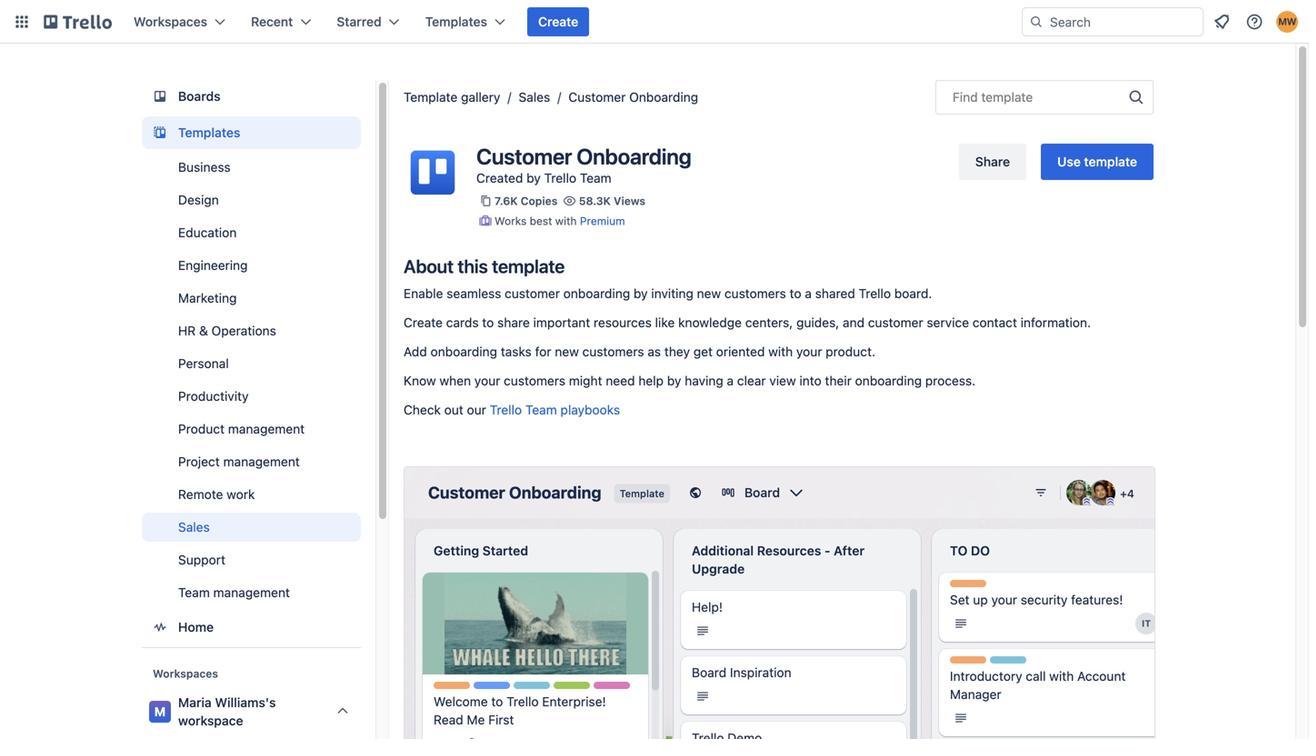 Task type: vqa. For each thing, say whether or not it's contained in the screenshot.
'trello team' image
yes



Task type: locate. For each thing, give the bounding box(es) containing it.
views
[[614, 195, 646, 207]]

add onboarding tasks for new customers as they get oriented with your product.
[[404, 344, 876, 359]]

2 horizontal spatial customers
[[725, 286, 786, 301]]

2 vertical spatial onboarding
[[855, 373, 922, 388]]

team
[[580, 170, 612, 185], [525, 402, 557, 417], [178, 585, 210, 600]]

onboarding up views
[[577, 144, 692, 169]]

primary element
[[0, 0, 1309, 44]]

new right for on the top left
[[555, 344, 579, 359]]

1 vertical spatial onboarding
[[577, 144, 692, 169]]

guides,
[[797, 315, 839, 330]]

0 vertical spatial customer
[[505, 286, 560, 301]]

1 vertical spatial team
[[525, 402, 557, 417]]

sm image
[[476, 212, 495, 230]]

1 vertical spatial a
[[727, 373, 734, 388]]

2 vertical spatial by
[[667, 373, 681, 388]]

onboarding down product.
[[855, 373, 922, 388]]

product
[[178, 421, 225, 436]]

2 horizontal spatial team
[[580, 170, 612, 185]]

trello up copies
[[544, 170, 576, 185]]

by up copies
[[527, 170, 541, 185]]

0 vertical spatial sales
[[519, 90, 550, 105]]

1 vertical spatial management
[[223, 454, 300, 469]]

with
[[555, 215, 577, 227], [768, 344, 793, 359]]

recent
[[251, 14, 293, 29]]

1 horizontal spatial sales
[[519, 90, 550, 105]]

management inside the product management 'link'
[[228, 421, 305, 436]]

2 horizontal spatial template
[[1084, 154, 1137, 169]]

0 horizontal spatial to
[[482, 315, 494, 330]]

management for project management
[[223, 454, 300, 469]]

operations
[[212, 323, 276, 338]]

1 horizontal spatial sales link
[[519, 90, 550, 105]]

customer onboarding created by trello team
[[476, 144, 692, 185]]

1 vertical spatial sales link
[[142, 513, 361, 542]]

0 vertical spatial by
[[527, 170, 541, 185]]

workspaces
[[134, 14, 207, 29], [153, 667, 218, 680]]

maria williams (mariawilliams94) image
[[1277, 11, 1298, 33]]

starred button
[[326, 7, 411, 36]]

templates
[[425, 14, 487, 29], [178, 125, 240, 140]]

to left share
[[482, 315, 494, 330]]

templates up business
[[178, 125, 240, 140]]

template
[[981, 90, 1033, 105], [1084, 154, 1137, 169], [492, 256, 565, 277]]

58.3k
[[579, 195, 611, 207]]

trello right "our"
[[490, 402, 522, 417]]

this
[[458, 256, 488, 277]]

view
[[770, 373, 796, 388]]

share
[[975, 154, 1010, 169]]

by right help
[[667, 373, 681, 388]]

your up "our"
[[474, 373, 500, 388]]

team left playbooks
[[525, 402, 557, 417]]

premium
[[580, 215, 625, 227]]

trello up and
[[859, 286, 891, 301]]

team inside the customer onboarding created by trello team
[[580, 170, 612, 185]]

information.
[[1021, 315, 1091, 330]]

know
[[404, 373, 436, 388]]

template
[[404, 90, 458, 105]]

template right use
[[1084, 154, 1137, 169]]

personal link
[[142, 349, 361, 378]]

having
[[685, 373, 724, 388]]

0 vertical spatial customers
[[725, 286, 786, 301]]

remote work
[[178, 487, 255, 502]]

team down 'support' on the bottom of page
[[178, 585, 210, 600]]

1 horizontal spatial create
[[538, 14, 578, 29]]

sales link down the remote work link on the bottom left of page
[[142, 513, 361, 542]]

our
[[467, 402, 486, 417]]

1 horizontal spatial customer
[[868, 315, 923, 330]]

management for team management
[[213, 585, 290, 600]]

onboarding inside the customer onboarding created by trello team
[[577, 144, 692, 169]]

1 vertical spatial customer
[[868, 315, 923, 330]]

a left "shared"
[[805, 286, 812, 301]]

add
[[404, 344, 427, 359]]

0 horizontal spatial sales link
[[142, 513, 361, 542]]

1 horizontal spatial to
[[790, 286, 802, 301]]

template down best
[[492, 256, 565, 277]]

to up guides, on the right top of page
[[790, 286, 802, 301]]

0 horizontal spatial with
[[555, 215, 577, 227]]

0 horizontal spatial template
[[492, 256, 565, 277]]

enable
[[404, 286, 443, 301]]

sales link right the gallery at the top left of the page
[[519, 90, 550, 105]]

engineering
[[178, 258, 248, 273]]

sales right the gallery at the top left of the page
[[519, 90, 550, 105]]

customer up share
[[505, 286, 560, 301]]

workspaces button
[[123, 7, 236, 36]]

customer
[[505, 286, 560, 301], [868, 315, 923, 330]]

0 vertical spatial onboarding
[[564, 286, 630, 301]]

your up into
[[796, 344, 822, 359]]

7.6k
[[495, 195, 518, 207]]

oriented
[[716, 344, 765, 359]]

team up '58.3k'
[[580, 170, 612, 185]]

management down the product management 'link'
[[223, 454, 300, 469]]

project
[[178, 454, 220, 469]]

0 vertical spatial trello
[[544, 170, 576, 185]]

0 vertical spatial create
[[538, 14, 578, 29]]

0 horizontal spatial a
[[727, 373, 734, 388]]

customer up the customer onboarding created by trello team
[[569, 90, 626, 105]]

2 vertical spatial management
[[213, 585, 290, 600]]

1 vertical spatial onboarding
[[431, 344, 497, 359]]

Search field
[[1044, 8, 1203, 35]]

1 horizontal spatial trello
[[544, 170, 576, 185]]

1 vertical spatial template
[[1084, 154, 1137, 169]]

onboarding down "cards" on the left top of the page
[[431, 344, 497, 359]]

new up the knowledge
[[697, 286, 721, 301]]

centers,
[[745, 315, 793, 330]]

created
[[476, 170, 523, 185]]

product management link
[[142, 415, 361, 444]]

to
[[790, 286, 802, 301], [482, 315, 494, 330]]

0 horizontal spatial trello
[[490, 402, 522, 417]]

0 vertical spatial workspaces
[[134, 14, 207, 29]]

home image
[[149, 616, 171, 638]]

project management
[[178, 454, 300, 469]]

by
[[527, 170, 541, 185], [634, 286, 648, 301], [667, 373, 681, 388]]

premium link
[[580, 215, 625, 227]]

0 vertical spatial template
[[981, 90, 1033, 105]]

template inside button
[[1084, 154, 1137, 169]]

by left inviting
[[634, 286, 648, 301]]

0 vertical spatial team
[[580, 170, 612, 185]]

onboarding down primary element
[[629, 90, 698, 105]]

management down productivity link
[[228, 421, 305, 436]]

business
[[178, 160, 231, 175]]

a left clear
[[727, 373, 734, 388]]

with up view
[[768, 344, 793, 359]]

1 vertical spatial by
[[634, 286, 648, 301]]

sales down "remote"
[[178, 520, 210, 535]]

create inside create button
[[538, 14, 578, 29]]

0 vertical spatial a
[[805, 286, 812, 301]]

0 horizontal spatial new
[[555, 344, 579, 359]]

0 horizontal spatial by
[[527, 170, 541, 185]]

1 vertical spatial create
[[404, 315, 443, 330]]

important
[[533, 315, 590, 330]]

customers down for on the top left
[[504, 373, 566, 388]]

1 vertical spatial customer
[[476, 144, 572, 169]]

create for create cards to share important resources like knowledge centers, guides, and customer service contact information.
[[404, 315, 443, 330]]

0 vertical spatial customer
[[569, 90, 626, 105]]

m
[[154, 704, 166, 719]]

sales
[[519, 90, 550, 105], [178, 520, 210, 535]]

with right best
[[555, 215, 577, 227]]

create cards to share important resources like knowledge centers, guides, and customer service contact information.
[[404, 315, 1091, 330]]

0 horizontal spatial templates
[[178, 125, 240, 140]]

trello inside the customer onboarding created by trello team
[[544, 170, 576, 185]]

works best with premium
[[495, 215, 625, 227]]

1 vertical spatial to
[[482, 315, 494, 330]]

1 horizontal spatial template
[[981, 90, 1033, 105]]

1 vertical spatial sales
[[178, 520, 210, 535]]

1 horizontal spatial templates
[[425, 14, 487, 29]]

team management
[[178, 585, 290, 600]]

create
[[538, 14, 578, 29], [404, 315, 443, 330]]

new
[[697, 286, 721, 301], [555, 344, 579, 359]]

boards
[[178, 89, 221, 104]]

1 vertical spatial with
[[768, 344, 793, 359]]

customer down board.
[[868, 315, 923, 330]]

a for having
[[727, 373, 734, 388]]

workspace
[[178, 713, 243, 728]]

2 vertical spatial customers
[[504, 373, 566, 388]]

0 vertical spatial onboarding
[[629, 90, 698, 105]]

help
[[639, 373, 664, 388]]

create button
[[527, 7, 589, 36]]

1 vertical spatial templates
[[178, 125, 240, 140]]

use template
[[1058, 154, 1137, 169]]

0 vertical spatial new
[[697, 286, 721, 301]]

hr & operations
[[178, 323, 276, 338]]

0 horizontal spatial create
[[404, 315, 443, 330]]

2 horizontal spatial by
[[667, 373, 681, 388]]

customer for customer onboarding
[[569, 90, 626, 105]]

a for to
[[805, 286, 812, 301]]

customer inside the customer onboarding created by trello team
[[476, 144, 572, 169]]

customer onboarding
[[569, 90, 698, 105]]

management inside team management link
[[213, 585, 290, 600]]

2 vertical spatial team
[[178, 585, 210, 600]]

customers up need
[[582, 344, 644, 359]]

like
[[655, 315, 675, 330]]

onboarding up "resources"
[[564, 286, 630, 301]]

into
[[800, 373, 822, 388]]

customer up created
[[476, 144, 572, 169]]

1 vertical spatial customers
[[582, 344, 644, 359]]

boards link
[[142, 80, 361, 113]]

template right find at the top of page
[[981, 90, 1033, 105]]

1 vertical spatial your
[[474, 373, 500, 388]]

enable seamless customer onboarding by inviting new customers to a shared trello board.
[[404, 286, 932, 301]]

0 vertical spatial management
[[228, 421, 305, 436]]

maria
[[178, 695, 212, 710]]

2 horizontal spatial trello
[[859, 286, 891, 301]]

workspaces up maria
[[153, 667, 218, 680]]

1 horizontal spatial your
[[796, 344, 822, 359]]

customers up create cards to share important resources like knowledge centers, guides, and customer service contact information.
[[725, 286, 786, 301]]

0 vertical spatial to
[[790, 286, 802, 301]]

0 vertical spatial templates
[[425, 14, 487, 29]]

design link
[[142, 185, 361, 215]]

know when your customers might need help by having a clear view into their onboarding process.
[[404, 373, 976, 388]]

board image
[[149, 85, 171, 107]]

trello team playbooks link
[[490, 402, 620, 417]]

1 horizontal spatial a
[[805, 286, 812, 301]]

template for find template
[[981, 90, 1033, 105]]

management inside project management link
[[223, 454, 300, 469]]

management down support link
[[213, 585, 290, 600]]

template inside field
[[981, 90, 1033, 105]]

workspaces up board 'image'
[[134, 14, 207, 29]]

1 horizontal spatial by
[[634, 286, 648, 301]]

tasks
[[501, 344, 532, 359]]

0 vertical spatial with
[[555, 215, 577, 227]]

maria williams's workspace
[[178, 695, 276, 728]]

2 vertical spatial trello
[[490, 402, 522, 417]]

0 vertical spatial sales link
[[519, 90, 550, 105]]

1 horizontal spatial team
[[525, 402, 557, 417]]

0 horizontal spatial sales
[[178, 520, 210, 535]]

templates up template gallery link
[[425, 14, 487, 29]]

personal
[[178, 356, 229, 371]]



Task type: describe. For each thing, give the bounding box(es) containing it.
template gallery link
[[404, 90, 500, 105]]

get
[[694, 344, 713, 359]]

for
[[535, 344, 551, 359]]

1 horizontal spatial new
[[697, 286, 721, 301]]

seamless
[[447, 286, 501, 301]]

switch to… image
[[13, 13, 31, 31]]

when
[[440, 373, 471, 388]]

business link
[[142, 153, 361, 182]]

marketing link
[[142, 284, 361, 313]]

productivity
[[178, 389, 249, 404]]

engineering link
[[142, 251, 361, 280]]

product management
[[178, 421, 305, 436]]

product.
[[826, 344, 876, 359]]

productivity link
[[142, 382, 361, 411]]

knowledge
[[678, 315, 742, 330]]

recent button
[[240, 7, 322, 36]]

inviting
[[651, 286, 694, 301]]

workspaces inside dropdown button
[[134, 14, 207, 29]]

education link
[[142, 218, 361, 247]]

2 vertical spatial template
[[492, 256, 565, 277]]

share button
[[959, 144, 1027, 180]]

education
[[178, 225, 237, 240]]

onboarding for customer onboarding
[[629, 90, 698, 105]]

1 vertical spatial new
[[555, 344, 579, 359]]

create for create
[[538, 14, 578, 29]]

design
[[178, 192, 219, 207]]

&
[[199, 323, 208, 338]]

1 horizontal spatial onboarding
[[564, 286, 630, 301]]

onboarding for customer onboarding created by trello team
[[577, 144, 692, 169]]

might
[[569, 373, 602, 388]]

0 horizontal spatial team
[[178, 585, 210, 600]]

by inside the customer onboarding created by trello team
[[527, 170, 541, 185]]

works
[[495, 215, 527, 227]]

0 horizontal spatial onboarding
[[431, 344, 497, 359]]

templates button
[[414, 7, 516, 36]]

open information menu image
[[1246, 13, 1264, 31]]

search image
[[1029, 15, 1044, 29]]

share
[[497, 315, 530, 330]]

about
[[404, 256, 454, 277]]

0 horizontal spatial your
[[474, 373, 500, 388]]

1 horizontal spatial customers
[[582, 344, 644, 359]]

Find template field
[[936, 80, 1154, 115]]

service
[[927, 315, 969, 330]]

check
[[404, 402, 441, 417]]

customer for customer onboarding created by trello team
[[476, 144, 572, 169]]

management for product management
[[228, 421, 305, 436]]

playbooks
[[561, 402, 620, 417]]

team management link
[[142, 578, 361, 607]]

clear
[[737, 373, 766, 388]]

2 horizontal spatial onboarding
[[855, 373, 922, 388]]

template for use template
[[1084, 154, 1137, 169]]

as
[[648, 344, 661, 359]]

back to home image
[[44, 7, 112, 36]]

use
[[1058, 154, 1081, 169]]

58.3k views
[[579, 195, 646, 207]]

best
[[530, 215, 552, 227]]

williams's
[[215, 695, 276, 710]]

0 horizontal spatial customers
[[504, 373, 566, 388]]

1 vertical spatial trello
[[859, 286, 891, 301]]

7.6k copies
[[495, 195, 558, 207]]

work
[[227, 487, 255, 502]]

0 vertical spatial your
[[796, 344, 822, 359]]

1 vertical spatial workspaces
[[153, 667, 218, 680]]

gallery
[[461, 90, 500, 105]]

and
[[843, 315, 865, 330]]

resources
[[594, 315, 652, 330]]

out
[[444, 402, 464, 417]]

remote work link
[[142, 480, 361, 509]]

hr & operations link
[[142, 316, 361, 346]]

use template button
[[1041, 144, 1154, 180]]

shared
[[815, 286, 855, 301]]

project management link
[[142, 447, 361, 476]]

0 notifications image
[[1211, 11, 1233, 33]]

contact
[[973, 315, 1017, 330]]

template board image
[[149, 122, 171, 144]]

hr
[[178, 323, 196, 338]]

customer onboarding link
[[569, 90, 698, 105]]

find
[[953, 90, 978, 105]]

support
[[178, 552, 225, 567]]

find template
[[953, 90, 1033, 105]]

trello team image
[[404, 144, 462, 202]]

copies
[[521, 195, 558, 207]]

1 horizontal spatial with
[[768, 344, 793, 359]]

they
[[665, 344, 690, 359]]

support link
[[142, 546, 361, 575]]

template gallery
[[404, 90, 500, 105]]

0 horizontal spatial customer
[[505, 286, 560, 301]]

home link
[[142, 611, 361, 644]]

board.
[[895, 286, 932, 301]]

templates inside popup button
[[425, 14, 487, 29]]

cards
[[446, 315, 479, 330]]

need
[[606, 373, 635, 388]]

remote
[[178, 487, 223, 502]]

process.
[[925, 373, 976, 388]]

marketing
[[178, 291, 237, 306]]



